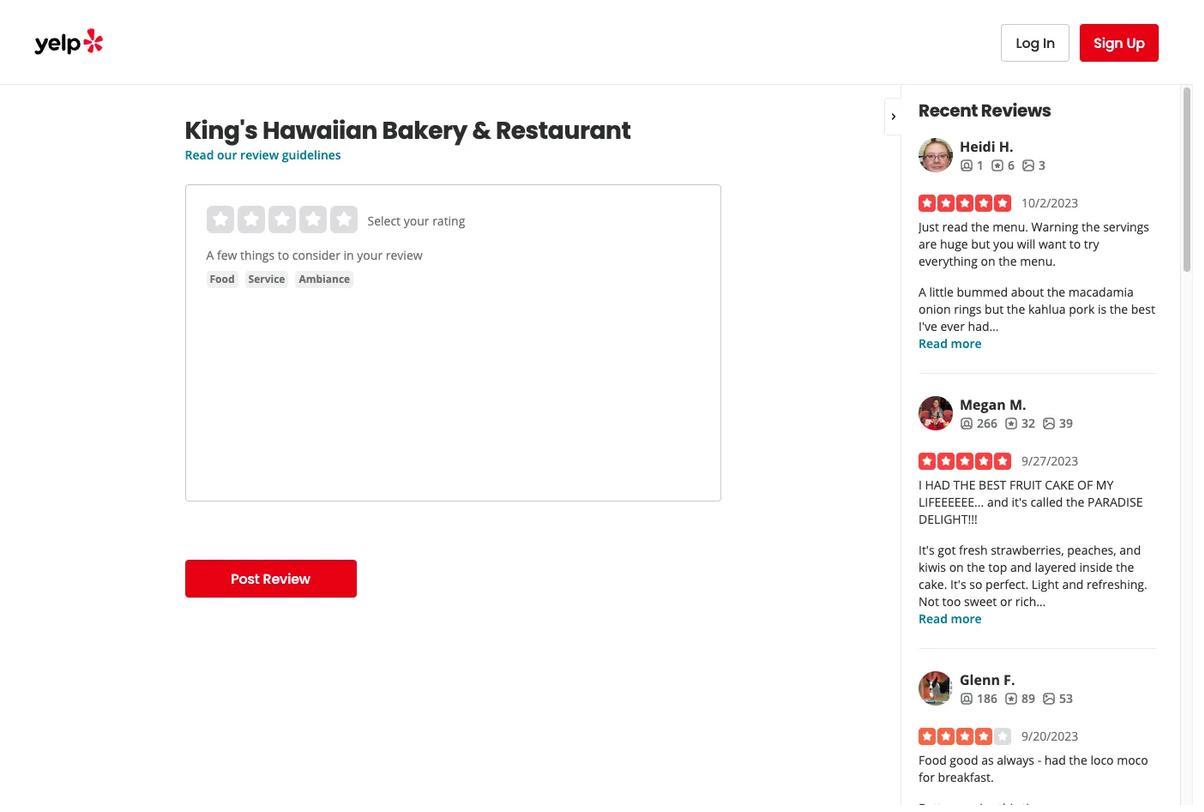 Task type: vqa. For each thing, say whether or not it's contained in the screenshot.
home
no



Task type: locate. For each thing, give the bounding box(es) containing it.
m.
[[1010, 395, 1026, 414]]

1 vertical spatial but
[[985, 301, 1004, 317]]

friends element down megan at the right
[[960, 415, 998, 432]]

1 horizontal spatial a
[[919, 284, 926, 300]]

9/20/2023
[[1022, 728, 1079, 745]]

1 read more from the top
[[919, 335, 982, 352]]

it's left so
[[951, 576, 966, 593]]

None radio
[[237, 206, 265, 233], [299, 206, 326, 233], [330, 206, 357, 233], [237, 206, 265, 233], [299, 206, 326, 233], [330, 206, 357, 233]]

0 vertical spatial it's
[[919, 542, 935, 558]]

so
[[970, 576, 983, 593]]

0 horizontal spatial on
[[949, 559, 964, 576]]

0 vertical spatial more
[[951, 335, 982, 352]]

glenn f.
[[960, 671, 1015, 690]]

1 vertical spatial friends element
[[960, 415, 998, 432]]

the right had
[[1069, 752, 1088, 769]]

food inside food good as always - had the loco moco for breakfast.
[[919, 752, 947, 769]]

had
[[1045, 752, 1066, 769]]

read more button down the "too"
[[919, 611, 982, 628]]

up
[[1127, 33, 1145, 53]]

0 vertical spatial read more
[[919, 335, 982, 352]]

read
[[942, 219, 968, 235]]

a
[[206, 247, 214, 263], [919, 284, 926, 300]]

read our review guidelines link
[[185, 147, 341, 163]]

friends element
[[960, 157, 984, 174], [960, 415, 998, 432], [960, 691, 998, 708]]

1 vertical spatial a
[[919, 284, 926, 300]]

a left few
[[206, 247, 214, 263]]

16 review v2 image left 32
[[1005, 417, 1018, 430]]

3 friends element from the top
[[960, 691, 998, 708]]

0 vertical spatial photos element
[[1022, 157, 1046, 174]]

log in
[[1016, 33, 1055, 53]]

read more down ever
[[919, 335, 982, 352]]

1 horizontal spatial it's
[[951, 576, 966, 593]]

1 vertical spatial it's
[[951, 576, 966, 593]]

16 friends v2 image left 1
[[960, 159, 974, 172]]

reviews element down f.
[[1005, 691, 1035, 708]]

39
[[1059, 415, 1073, 432]]

more down ever
[[951, 335, 982, 352]]

the down you
[[999, 253, 1017, 269]]

close sidebar icon image
[[887, 109, 901, 123], [887, 109, 901, 123]]

to inside just read the menu. warning the servings are huge but you will want to try everything on the menu.
[[1070, 236, 1081, 252]]

a little bummed about the macadamia onion rings but the kahlua pork is the best i've ever had…
[[919, 284, 1155, 335]]

always
[[997, 752, 1035, 769]]

king's hawaiian bakery & restaurant read our review guidelines
[[185, 114, 631, 163]]

to left try
[[1070, 236, 1081, 252]]

perfect.
[[986, 576, 1029, 593]]

the down "of"
[[1066, 494, 1085, 510]]

1 vertical spatial more
[[951, 611, 982, 627]]

review
[[240, 147, 279, 163], [386, 247, 423, 263]]

photos element containing 53
[[1042, 691, 1073, 708]]

it's
[[919, 542, 935, 558], [951, 576, 966, 593]]

1
[[977, 157, 984, 173]]

1 vertical spatial photos element
[[1042, 415, 1073, 432]]

5 star rating image up 'the'
[[919, 453, 1011, 470]]

in
[[344, 247, 354, 263]]

rich…
[[1015, 594, 1046, 610]]

0 vertical spatial read more button
[[919, 335, 982, 353]]

0 vertical spatial friends element
[[960, 157, 984, 174]]

food for food
[[210, 272, 235, 287]]

1 vertical spatial 16 review v2 image
[[1005, 692, 1018, 706]]

reviews
[[981, 99, 1051, 123]]

the right is
[[1110, 301, 1128, 317]]

post
[[231, 569, 260, 589]]

food down few
[[210, 272, 235, 287]]

0 horizontal spatial a
[[206, 247, 214, 263]]

0 vertical spatial 16 photos v2 image
[[1022, 159, 1035, 172]]

0 vertical spatial on
[[981, 253, 996, 269]]

but inside just read the menu. warning the servings are huge but you will want to try everything on the menu.
[[971, 236, 990, 252]]

rating element
[[206, 206, 357, 233]]

1 vertical spatial read more
[[919, 611, 982, 627]]

loco
[[1091, 752, 1114, 769]]

it's up kiwis
[[919, 542, 935, 558]]

friends element containing 1
[[960, 157, 984, 174]]

2 16 review v2 image from the top
[[1005, 692, 1018, 706]]

and
[[987, 494, 1009, 510], [1120, 542, 1141, 558], [1011, 559, 1032, 576], [1062, 576, 1084, 593]]

1 vertical spatial read
[[919, 335, 948, 352]]

food good as always - had the loco moco for breakfast.
[[919, 752, 1148, 786]]

16 photos v2 image for glenn f.
[[1042, 692, 1056, 706]]

0 vertical spatial 16 review v2 image
[[1005, 417, 1018, 430]]

16 photos v2 image
[[1022, 159, 1035, 172], [1042, 417, 1056, 430], [1042, 692, 1056, 706]]

reviews element containing 6
[[991, 157, 1015, 174]]

photos element for megan m.
[[1042, 415, 1073, 432]]

my
[[1096, 477, 1114, 493]]

for
[[919, 769, 935, 786]]

1 vertical spatial food
[[919, 752, 947, 769]]

i had the best fruit cake of my lifeeeeee... and it's called the paradise delight!!!
[[919, 477, 1143, 528]]

reviews element
[[991, 157, 1015, 174], [1005, 415, 1035, 432], [1005, 691, 1035, 708]]

2 vertical spatial 16 photos v2 image
[[1042, 692, 1056, 706]]

i've
[[919, 318, 938, 335]]

0 vertical spatial 16 friends v2 image
[[960, 159, 974, 172]]

0 vertical spatial your
[[404, 213, 429, 229]]

fruit
[[1010, 477, 1042, 493]]

read down not
[[919, 611, 948, 627]]

read for heidi h.
[[919, 335, 948, 352]]

guidelines
[[282, 147, 341, 163]]

photos element right 6
[[1022, 157, 1046, 174]]

1 horizontal spatial food
[[919, 752, 947, 769]]

16 review v2 image left 89
[[1005, 692, 1018, 706]]

-
[[1038, 752, 1042, 769]]

0 horizontal spatial it's
[[919, 542, 935, 558]]

None radio
[[206, 206, 234, 233], [268, 206, 296, 233], [206, 206, 234, 233], [268, 206, 296, 233]]

food up for
[[919, 752, 947, 769]]

on inside "it's got fresh strawberries, peaches, and kiwis on the top and layered inside the cake. it's so perfect. light and refreshing. not too sweet or rich…"
[[949, 559, 964, 576]]

1 friends element from the top
[[960, 157, 984, 174]]

2 5 star rating image from the top
[[919, 453, 1011, 470]]

0 vertical spatial a
[[206, 247, 214, 263]]

photo of megan m. image
[[919, 396, 953, 431]]

1 horizontal spatial on
[[981, 253, 996, 269]]

a inside 'a little bummed about the macadamia onion rings but the kahlua pork is the best i've ever had…'
[[919, 284, 926, 300]]

your right in
[[357, 247, 383, 263]]

ever
[[941, 318, 965, 335]]

review right our
[[240, 147, 279, 163]]

peaches,
[[1067, 542, 1117, 558]]

on inside just read the menu. warning the servings are huge but you will want to try everything on the menu.
[[981, 253, 996, 269]]

4 star rating image
[[919, 728, 1011, 745]]

1 16 review v2 image from the top
[[1005, 417, 1018, 430]]

but left you
[[971, 236, 990, 252]]

photos element containing 39
[[1042, 415, 1073, 432]]

1 vertical spatial 16 photos v2 image
[[1042, 417, 1056, 430]]

read more down the "too"
[[919, 611, 982, 627]]

glenn
[[960, 671, 1000, 690]]

16 friends v2 image left 186 at the right bottom of page
[[960, 692, 974, 706]]

16 friends v2 image
[[960, 159, 974, 172], [960, 692, 974, 706]]

16 friends v2 image
[[960, 417, 974, 430]]

heidi h.
[[960, 137, 1014, 156]]

on down "got" at bottom right
[[949, 559, 964, 576]]

are
[[919, 236, 937, 252]]

select your rating
[[368, 213, 465, 229]]

2 friends element from the top
[[960, 415, 998, 432]]

1 horizontal spatial to
[[1070, 236, 1081, 252]]

read more button down ever
[[919, 335, 982, 353]]

3
[[1039, 157, 1046, 173]]

photos element
[[1022, 157, 1046, 174], [1042, 415, 1073, 432], [1042, 691, 1073, 708]]

2 vertical spatial reviews element
[[1005, 691, 1035, 708]]

macadamia
[[1069, 284, 1134, 300]]

lifeeeeee...
[[919, 494, 984, 510]]

you
[[993, 236, 1014, 252]]

1 vertical spatial review
[[386, 247, 423, 263]]

1 more from the top
[[951, 335, 982, 352]]

just
[[919, 219, 939, 235]]

strawberries,
[[991, 542, 1064, 558]]

huge
[[940, 236, 968, 252]]

but
[[971, 236, 990, 252], [985, 301, 1004, 317]]

5 star rating image up read
[[919, 195, 1011, 212]]

1 read more button from the top
[[919, 335, 982, 353]]

read down i've
[[919, 335, 948, 352]]

1 16 friends v2 image from the top
[[960, 159, 974, 172]]

a left little
[[919, 284, 926, 300]]

photos element right 89
[[1042, 691, 1073, 708]]

2 16 friends v2 image from the top
[[960, 692, 974, 706]]

your left rating
[[404, 213, 429, 229]]

review for few
[[386, 247, 423, 263]]

16 friends v2 image for heidi h.
[[960, 159, 974, 172]]

read for megan m.
[[919, 611, 948, 627]]

16 photos v2 image left 39
[[1042, 417, 1056, 430]]

0 horizontal spatial your
[[357, 247, 383, 263]]

read more
[[919, 335, 982, 352], [919, 611, 982, 627]]

menu. down will
[[1020, 253, 1056, 269]]

things
[[240, 247, 275, 263]]

and down the strawberries,
[[1011, 559, 1032, 576]]

ambiance
[[299, 272, 350, 287]]

photos element containing 3
[[1022, 157, 1046, 174]]

but up had…
[[985, 301, 1004, 317]]

2 vertical spatial photos element
[[1042, 691, 1073, 708]]

reviews element down h.
[[991, 157, 1015, 174]]

5 star rating image
[[919, 195, 1011, 212], [919, 453, 1011, 470]]

1 vertical spatial on
[[949, 559, 964, 576]]

best
[[1131, 301, 1155, 317]]

review down select your rating
[[386, 247, 423, 263]]

0 vertical spatial 5 star rating image
[[919, 195, 1011, 212]]

friends element down heidi
[[960, 157, 984, 174]]

1 vertical spatial reviews element
[[1005, 415, 1035, 432]]

reviews element down m.
[[1005, 415, 1035, 432]]

friends element containing 266
[[960, 415, 998, 432]]

the
[[971, 219, 990, 235], [1082, 219, 1100, 235], [999, 253, 1017, 269], [1047, 284, 1066, 300], [1007, 301, 1025, 317], [1110, 301, 1128, 317], [1066, 494, 1085, 510], [967, 559, 985, 576], [1116, 559, 1134, 576], [1069, 752, 1088, 769]]

few
[[217, 247, 237, 263]]

friends element down glenn
[[960, 691, 998, 708]]

photos element right 32
[[1042, 415, 1073, 432]]

post review button
[[185, 560, 356, 598]]

recent reviews
[[919, 99, 1051, 123]]

0 vertical spatial reviews element
[[991, 157, 1015, 174]]

1 vertical spatial 16 friends v2 image
[[960, 692, 974, 706]]

1 horizontal spatial review
[[386, 247, 423, 263]]

1 vertical spatial menu.
[[1020, 253, 1056, 269]]

fresh
[[959, 542, 988, 558]]

the up so
[[967, 559, 985, 576]]

0 vertical spatial read
[[185, 147, 214, 163]]

reviews element containing 89
[[1005, 691, 1035, 708]]

2 vertical spatial friends element
[[960, 691, 998, 708]]

log in button
[[1002, 24, 1070, 62]]

and down the best
[[987, 494, 1009, 510]]

reviews element containing 32
[[1005, 415, 1035, 432]]

read more button
[[919, 335, 982, 353], [919, 611, 982, 628]]

0 horizontal spatial food
[[210, 272, 235, 287]]

2 vertical spatial read
[[919, 611, 948, 627]]

1 vertical spatial 5 star rating image
[[919, 453, 1011, 470]]

review inside king's hawaiian bakery & restaurant read our review guidelines
[[240, 147, 279, 163]]

16 photos v2 image left 53
[[1042, 692, 1056, 706]]

0 vertical spatial review
[[240, 147, 279, 163]]

menu. up you
[[993, 219, 1029, 235]]

2 read more button from the top
[[919, 611, 982, 628]]

1 vertical spatial read more button
[[919, 611, 982, 628]]

1 5 star rating image from the top
[[919, 195, 1011, 212]]

16 photos v2 image left 3
[[1022, 159, 1035, 172]]

read left our
[[185, 147, 214, 163]]

16 review v2 image
[[1005, 417, 1018, 430], [1005, 692, 1018, 706]]

0 horizontal spatial review
[[240, 147, 279, 163]]

review
[[263, 569, 310, 589]]

friends element containing 186
[[960, 691, 998, 708]]

186
[[977, 691, 998, 707]]

post review
[[231, 569, 310, 589]]

2 read more from the top
[[919, 611, 982, 627]]

had
[[925, 477, 950, 493]]

more for megan m.
[[951, 611, 982, 627]]

reviews element for f.
[[1005, 691, 1035, 708]]

0 vertical spatial food
[[210, 272, 235, 287]]

cake
[[1045, 477, 1074, 493]]

6
[[1008, 157, 1015, 173]]

on down you
[[981, 253, 996, 269]]

0 vertical spatial but
[[971, 236, 990, 252]]

rings
[[954, 301, 982, 317]]

to right things
[[278, 247, 289, 263]]

more down sweet
[[951, 611, 982, 627]]

it's got fresh strawberries, peaches, and kiwis on the top and layered inside the cake. it's so perfect. light and refreshing. not too sweet or rich…
[[919, 542, 1148, 610]]

2 more from the top
[[951, 611, 982, 627]]



Task type: describe. For each thing, give the bounding box(es) containing it.
266
[[977, 415, 998, 432]]

read inside king's hawaiian bakery & restaurant read our review guidelines
[[185, 147, 214, 163]]

king's hawaiian bakery & restaurant link
[[185, 114, 721, 148]]

16 review v2 image for m.
[[1005, 417, 1018, 430]]

had…
[[968, 318, 999, 335]]

photo of heidi h. image
[[919, 138, 953, 172]]

16 photos v2 image for megan m.
[[1042, 417, 1056, 430]]

32
[[1022, 415, 1035, 432]]

more for heidi h.
[[951, 335, 982, 352]]

sign
[[1094, 33, 1123, 53]]

it's
[[1012, 494, 1028, 510]]

will
[[1017, 236, 1036, 252]]

read more for heidi h.
[[919, 335, 982, 352]]

kiwis
[[919, 559, 946, 576]]

read more for megan m.
[[919, 611, 982, 627]]

16 review v2 image for f.
[[1005, 692, 1018, 706]]

megan
[[960, 395, 1006, 414]]

the up kahlua
[[1047, 284, 1066, 300]]

read more button for heidi h.
[[919, 335, 982, 353]]

hawaiian
[[263, 114, 378, 148]]

and inside the 'i had the best fruit cake of my lifeeeeee... and it's called the paradise delight!!!'
[[987, 494, 1009, 510]]

1 vertical spatial your
[[357, 247, 383, 263]]

too
[[942, 594, 961, 610]]

rating
[[432, 213, 465, 229]]

called
[[1031, 494, 1063, 510]]

photos element for heidi h.
[[1022, 157, 1046, 174]]

a few things to consider in your review
[[206, 247, 423, 263]]

breakfast.
[[938, 769, 994, 786]]

got
[[938, 542, 956, 558]]

kahlua
[[1028, 301, 1066, 317]]

cake.
[[919, 576, 947, 593]]

1 horizontal spatial your
[[404, 213, 429, 229]]

photo of glenn f. image
[[919, 672, 953, 706]]

heidi
[[960, 137, 996, 156]]

recent
[[919, 99, 978, 123]]

&
[[472, 114, 491, 148]]

sign up
[[1094, 33, 1145, 53]]

bummed
[[957, 284, 1008, 300]]

best
[[979, 477, 1007, 493]]

5 star rating image for megan m.
[[919, 453, 1011, 470]]

food for food good as always - had the loco moco for breakfast.
[[919, 752, 947, 769]]

friends element for heidi h.
[[960, 157, 984, 174]]

0 vertical spatial menu.
[[993, 219, 1029, 235]]

and up refreshing.
[[1120, 542, 1141, 558]]

the inside the 'i had the best fruit cake of my lifeeeeee... and it's called the paradise delight!!!'
[[1066, 494, 1085, 510]]

a for a little bummed about the macadamia onion rings but the kahlua pork is the best i've ever had…
[[919, 284, 926, 300]]

top
[[989, 559, 1007, 576]]

the inside food good as always - had the loco moco for breakfast.
[[1069, 752, 1088, 769]]

16 photos v2 image for heidi h.
[[1022, 159, 1035, 172]]

paradise
[[1088, 494, 1143, 510]]

servings
[[1103, 219, 1149, 235]]

select
[[368, 213, 401, 229]]

friends element for glenn f.
[[960, 691, 998, 708]]

the down about
[[1007, 301, 1025, 317]]

layered
[[1035, 559, 1077, 576]]

read more button for megan m.
[[919, 611, 982, 628]]

or
[[1000, 594, 1012, 610]]

log
[[1016, 33, 1040, 53]]

little
[[929, 284, 954, 300]]

light
[[1032, 576, 1059, 593]]

bakery
[[382, 114, 467, 148]]

inside
[[1080, 559, 1113, 576]]

0 horizontal spatial to
[[278, 247, 289, 263]]

16 review v2 image
[[991, 159, 1005, 172]]

the right read
[[971, 219, 990, 235]]

friends element for megan m.
[[960, 415, 998, 432]]

sign up button
[[1080, 24, 1159, 62]]

reviews element for h.
[[991, 157, 1015, 174]]

9/27/2023
[[1022, 453, 1079, 469]]

the up refreshing.
[[1116, 559, 1134, 576]]

service
[[248, 272, 285, 287]]

reviews element for m.
[[1005, 415, 1035, 432]]

consider
[[292, 247, 340, 263]]

onion
[[919, 301, 951, 317]]

review for hawaiian
[[240, 147, 279, 163]]

a for a few things to consider in your review
[[206, 247, 214, 263]]

and down layered
[[1062, 576, 1084, 593]]

16 friends v2 image for glenn f.
[[960, 692, 974, 706]]

about
[[1011, 284, 1044, 300]]

not
[[919, 594, 939, 610]]

megan m.
[[960, 395, 1026, 414]]

sweet
[[964, 594, 997, 610]]

the
[[954, 477, 976, 493]]

but inside 'a little bummed about the macadamia onion rings but the kahlua pork is the best i've ever had…'
[[985, 301, 1004, 317]]

the up try
[[1082, 219, 1100, 235]]

89
[[1022, 691, 1035, 707]]

warning
[[1032, 219, 1079, 235]]

53
[[1059, 691, 1073, 707]]

photos element for glenn f.
[[1042, 691, 1073, 708]]

our
[[217, 147, 237, 163]]

10/2/2023
[[1022, 195, 1079, 211]]

h.
[[999, 137, 1014, 156]]

try
[[1084, 236, 1099, 252]]

refreshing.
[[1087, 576, 1148, 593]]

5 star rating image for heidi h.
[[919, 195, 1011, 212]]

want
[[1039, 236, 1066, 252]]

pork
[[1069, 301, 1095, 317]]

king's
[[185, 114, 258, 148]]

everything
[[919, 253, 978, 269]]

as
[[982, 752, 994, 769]]

in
[[1043, 33, 1055, 53]]

i
[[919, 477, 922, 493]]

good
[[950, 752, 978, 769]]



